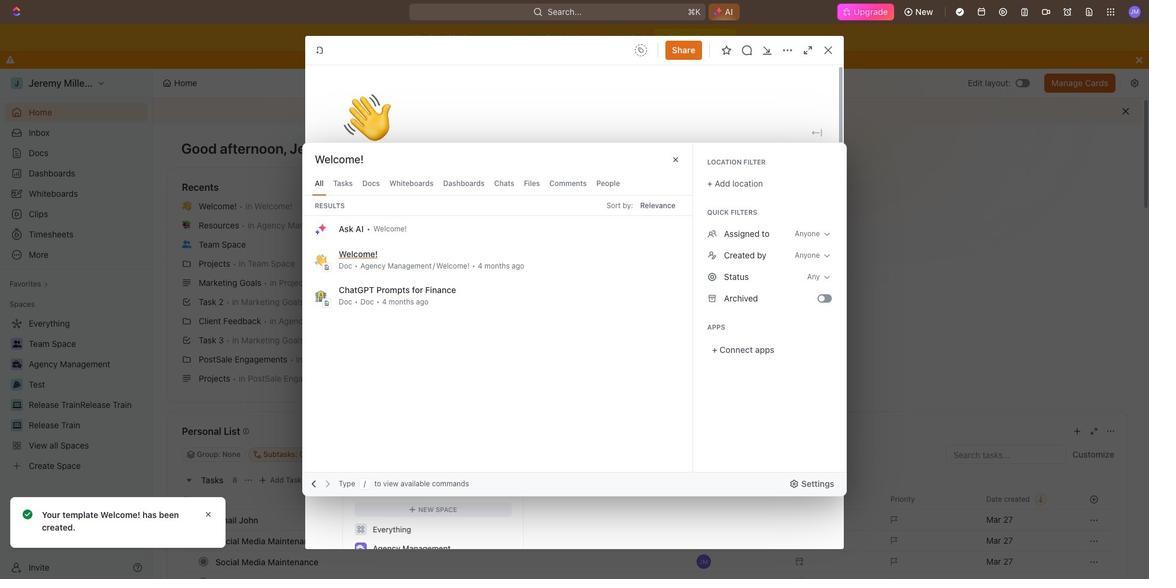 Task type: locate. For each thing, give the bounding box(es) containing it.
Search tasks... text field
[[947, 446, 1066, 464]]

tree inside the sidebar navigation
[[5, 314, 147, 476]]

0 vertical spatial qdq9q image
[[708, 229, 717, 239]]

qdq9q image
[[708, 229, 717, 239], [708, 251, 717, 260]]

alert
[[153, 98, 1143, 125]]

Search or run a command… text field
[[315, 153, 405, 167]]

qdq9q image
[[708, 272, 717, 282]]

1 vertical spatial qdq9q image
[[708, 251, 717, 260]]

e83zz image
[[708, 294, 717, 304]]

tree
[[5, 314, 147, 476]]

user group image
[[182, 241, 192, 248]]



Task type: describe. For each thing, give the bounding box(es) containing it.
sidebar navigation
[[0, 69, 153, 580]]

1 qdq9q image from the top
[[708, 229, 717, 239]]

2 qdq9q image from the top
[[708, 251, 717, 260]]



Task type: vqa. For each thing, say whether or not it's contained in the screenshot.
the top 'My'
no



